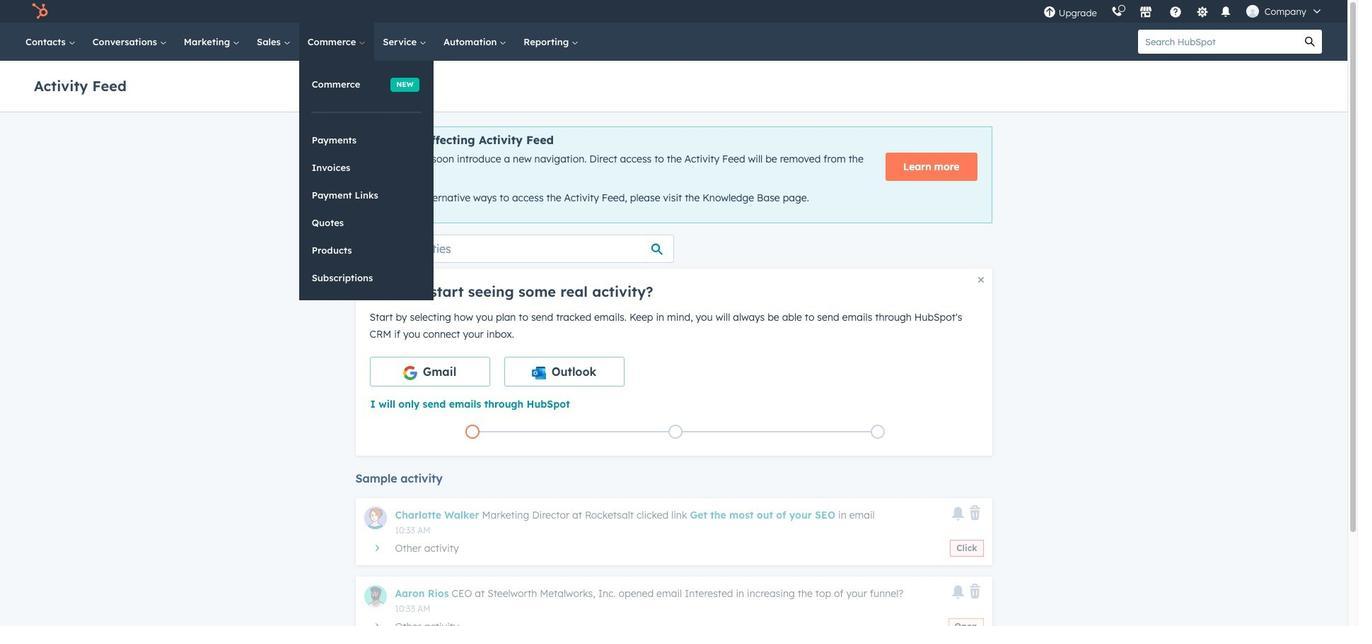 Task type: describe. For each thing, give the bounding box(es) containing it.
commerce menu
[[299, 61, 433, 300]]

close image
[[978, 277, 984, 283]]

marketplaces image
[[1139, 6, 1152, 19]]



Task type: vqa. For each thing, say whether or not it's contained in the screenshot.
WITH in Take ownership of your website Build and customize your site with powerful content management tools
no



Task type: locate. For each thing, give the bounding box(es) containing it.
None checkbox
[[370, 357, 490, 387]]

menu
[[1036, 0, 1331, 23]]

onboarding.steps.sendtrackedemailingmail.title image
[[672, 429, 679, 437]]

None checkbox
[[504, 357, 624, 387]]

Search activities search field
[[355, 235, 674, 263]]

onboarding.steps.finalstep.title image
[[874, 429, 882, 437]]

Search HubSpot search field
[[1138, 30, 1298, 54]]

list
[[371, 422, 979, 442]]

jacob simon image
[[1246, 5, 1259, 18]]



